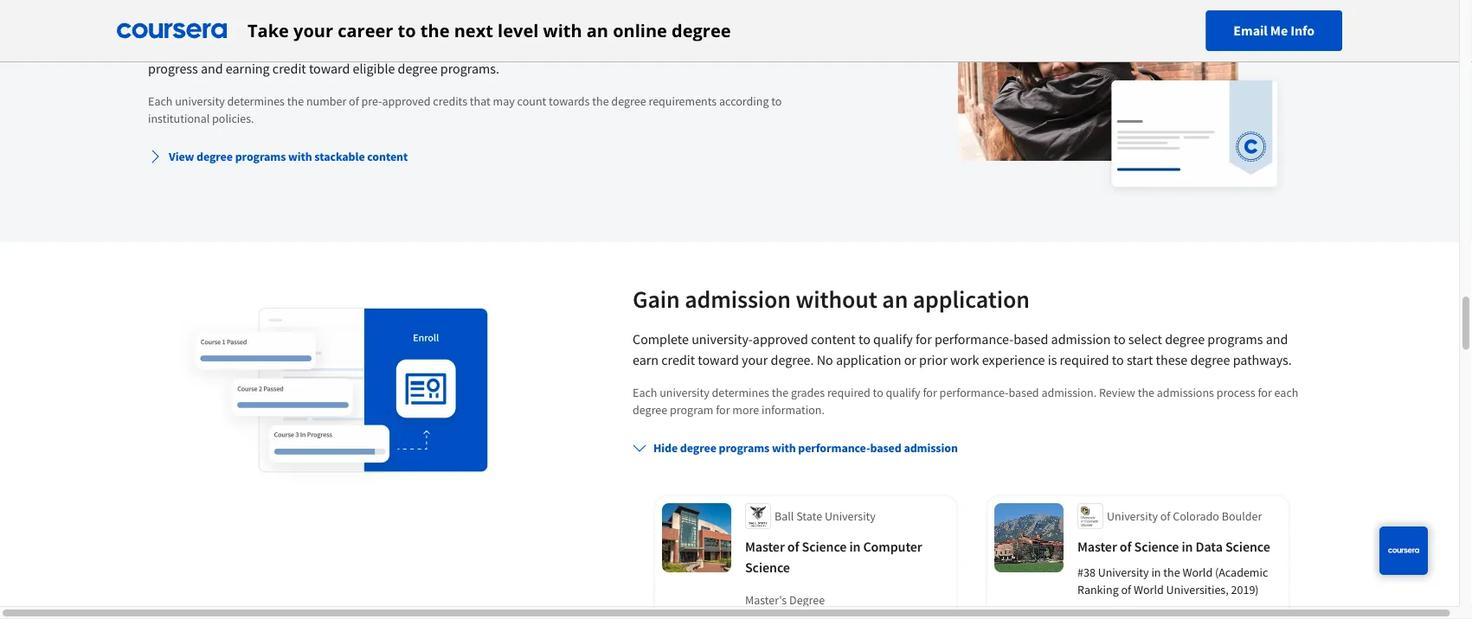 Task type: locate. For each thing, give the bounding box(es) containing it.
admission up is
[[1052, 331, 1111, 349]]

0 vertical spatial determines
[[227, 94, 285, 110]]

programs.
[[441, 60, 500, 77]]

an left the "online"
[[587, 19, 609, 42]]

0 vertical spatial required
[[1060, 352, 1110, 369]]

your left degree.
[[742, 352, 768, 369]]

each up institutional
[[148, 94, 173, 110]]

0 vertical spatial based
[[1014, 331, 1049, 349]]

2 vertical spatial performance-
[[799, 441, 871, 457]]

university up program
[[660, 386, 710, 401]]

1 horizontal spatial an
[[883, 285, 909, 315]]

of up #38 university in the world (academic ranking of world universities, 2019)
[[1120, 539, 1132, 556]]

determines for and
[[227, 94, 285, 110]]

content up no
[[811, 331, 856, 349]]

to left build
[[398, 19, 416, 42]]

university up institutional
[[175, 94, 225, 110]]

1 vertical spatial with
[[288, 149, 312, 165]]

0 horizontal spatial credit
[[273, 60, 306, 77]]

0 vertical spatial content
[[367, 149, 408, 165]]

degree left requirements
[[612, 94, 646, 110]]

credits
[[433, 94, 468, 110]]

admission
[[685, 285, 791, 315], [1052, 331, 1111, 349], [904, 441, 958, 457]]

of left pre-
[[349, 94, 359, 110]]

1 horizontal spatial your
[[742, 352, 768, 369]]

in inside master of science in computer science
[[850, 539, 861, 556]]

of inside master of science in computer science
[[788, 539, 800, 556]]

degree right 'view'
[[197, 149, 233, 165]]

ball
[[775, 510, 794, 525]]

1 vertical spatial application
[[836, 352, 902, 369]]

0 horizontal spatial with
[[288, 149, 312, 165]]

1 vertical spatial world
[[1134, 583, 1164, 599]]

2 vertical spatial with
[[772, 441, 796, 457]]

certificates
[[637, 39, 700, 57]]

information.
[[762, 403, 825, 419]]

that up eligible
[[346, 39, 370, 57]]

determines up "more"
[[712, 386, 770, 401]]

programs inside dropdown button
[[235, 149, 286, 165]]

master of science in data science link
[[1078, 537, 1282, 558]]

master down ball
[[746, 539, 785, 556]]

world left universities,
[[1134, 583, 1164, 599]]

of left the colorado
[[1161, 510, 1171, 525]]

1 horizontal spatial with
[[543, 19, 582, 42]]

1 vertical spatial required
[[828, 386, 871, 401]]

1 horizontal spatial university
[[660, 386, 710, 401]]

university
[[825, 510, 876, 525], [1107, 510, 1159, 525], [1099, 566, 1150, 581]]

science up master's
[[746, 560, 790, 577]]

university up ranking
[[1099, 566, 1150, 581]]

0 horizontal spatial approved
[[382, 94, 431, 110]]

these
[[1156, 352, 1188, 369]]

0 horizontal spatial determines
[[227, 94, 285, 110]]

0 horizontal spatial and
[[201, 60, 223, 77]]

toward down pathways
[[309, 60, 350, 77]]

1 master from the left
[[746, 539, 785, 556]]

to right grades
[[873, 386, 884, 401]]

to right you
[[439, 39, 451, 57]]

science
[[802, 539, 847, 556], [1135, 539, 1180, 556], [1226, 539, 1271, 556], [746, 560, 790, 577]]

0 horizontal spatial that
[[346, 39, 370, 57]]

1 horizontal spatial admission
[[904, 441, 958, 457]]

1 vertical spatial based
[[1009, 386, 1040, 401]]

performance-
[[935, 331, 1014, 349], [940, 386, 1009, 401], [799, 441, 871, 457]]

degree up these
[[1166, 331, 1205, 349]]

0 vertical spatial an
[[587, 19, 609, 42]]

performance- down work
[[940, 386, 1009, 401]]

programs up the pathways.
[[1208, 331, 1264, 349]]

1 horizontal spatial programs
[[719, 441, 770, 457]]

2 vertical spatial programs
[[719, 441, 770, 457]]

the right towards
[[593, 94, 609, 110]]

1 vertical spatial university
[[660, 386, 710, 401]]

performance- inside dropdown button
[[799, 441, 871, 457]]

level
[[498, 19, 539, 42]]

1 vertical spatial content
[[811, 331, 856, 349]]

qualify up "or"
[[874, 331, 913, 349]]

next
[[454, 19, 493, 42]]

performance- down information.
[[799, 441, 871, 457]]

that left may on the left top of the page
[[470, 94, 491, 110]]

1 horizontal spatial application
[[913, 285, 1030, 315]]

master up #38
[[1078, 539, 1118, 556]]

the left build
[[421, 19, 450, 42]]

1 vertical spatial approved
[[753, 331, 809, 349]]

world
[[1183, 566, 1213, 581], [1134, 583, 1164, 599]]

credit
[[273, 60, 306, 77], [662, 352, 695, 369]]

each
[[148, 94, 173, 110], [633, 386, 658, 401]]

select
[[1129, 331, 1163, 349]]

0 vertical spatial admission
[[685, 285, 791, 315]]

world up universities,
[[1183, 566, 1213, 581]]

master inside master of science in computer science
[[746, 539, 785, 556]]

determines inside each university determines the grades required to qualify for performance-based admission. review the admissions process for each degree program for more information.
[[712, 386, 770, 401]]

with
[[543, 19, 582, 42], [288, 149, 312, 165], [772, 441, 796, 457]]

admission up university-
[[685, 285, 791, 315]]

of right ranking
[[1122, 583, 1132, 599]]

boulder
[[1222, 510, 1263, 525]]

university inside each university determines the grades required to qualify for performance-based admission. review the admissions process for each degree program for more information.
[[660, 386, 710, 401]]

admissions
[[1157, 386, 1215, 401]]

grades
[[791, 386, 825, 401]]

skills
[[513, 39, 542, 57]]

0 vertical spatial credit
[[273, 60, 306, 77]]

1 vertical spatial performance-
[[940, 386, 1009, 401]]

1 vertical spatial an
[[883, 285, 909, 315]]

1 vertical spatial your
[[742, 352, 768, 369]]

determines inside each university determines the number of pre-approved credits that may count towards the degree requirements according to institutional policies.
[[227, 94, 285, 110]]

programs
[[235, 149, 286, 165], [1208, 331, 1264, 349], [719, 441, 770, 457]]

in for data
[[1182, 539, 1194, 556]]

gain
[[570, 39, 595, 57]]

degree right hide
[[680, 441, 717, 457]]

2 horizontal spatial in
[[1182, 539, 1194, 556]]

content right stackable
[[367, 149, 408, 165]]

each for discover flexible degree pathways that enable you to build new skills and gain career certificates while making progress and earning credit toward eligible degree programs.
[[148, 94, 173, 110]]

1 horizontal spatial credit
[[662, 352, 695, 369]]

to
[[398, 19, 416, 42], [439, 39, 451, 57], [772, 94, 782, 110], [859, 331, 871, 349], [1114, 331, 1126, 349], [1113, 352, 1125, 369], [873, 386, 884, 401]]

performance based admissions image
[[158, 284, 526, 497]]

master
[[746, 539, 785, 556], [1078, 539, 1118, 556]]

0 vertical spatial world
[[1183, 566, 1213, 581]]

qualify inside each university determines the grades required to qualify for performance-based admission. review the admissions process for each degree program for more information.
[[886, 386, 921, 401]]

required inside each university determines the grades required to qualify for performance-based admission. review the admissions process for each degree program for more information.
[[828, 386, 871, 401]]

0 vertical spatial programs
[[235, 149, 286, 165]]

science up (academic
[[1226, 539, 1271, 556]]

required inside the complete university-approved content to qualify for performance-based admission to select degree programs and earn credit toward your degree. no application or prior work experience is required to start these degree pathways.
[[1060, 352, 1110, 369]]

that
[[346, 39, 370, 57], [470, 94, 491, 110]]

1 vertical spatial admission
[[1052, 331, 1111, 349]]

career up eligible
[[338, 19, 393, 42]]

1 horizontal spatial master
[[1078, 539, 1118, 556]]

career
[[338, 19, 393, 42], [598, 39, 634, 57]]

0 horizontal spatial content
[[367, 149, 408, 165]]

in left computer
[[850, 539, 861, 556]]

2 horizontal spatial with
[[772, 441, 796, 457]]

to inside each university determines the grades required to qualify for performance-based admission. review the admissions process for each degree program for more information.
[[873, 386, 884, 401]]

1 horizontal spatial in
[[1152, 566, 1162, 581]]

toward
[[309, 60, 350, 77], [698, 352, 739, 369]]

for up 'prior'
[[916, 331, 932, 349]]

take your career to the next level with an online degree
[[248, 19, 731, 42]]

that inside each university determines the number of pre-approved credits that may count towards the degree requirements according to institutional policies.
[[470, 94, 491, 110]]

0 vertical spatial performance-
[[935, 331, 1014, 349]]

with down information.
[[772, 441, 796, 457]]

1 vertical spatial each
[[633, 386, 658, 401]]

the
[[421, 19, 450, 42], [287, 94, 304, 110], [593, 94, 609, 110], [772, 386, 789, 401], [1138, 386, 1155, 401], [1164, 566, 1181, 581]]

2 master from the left
[[1078, 539, 1118, 556]]

of down ball
[[788, 539, 800, 556]]

0 vertical spatial with
[[543, 19, 582, 42]]

career inside discover flexible degree pathways that enable you to build new skills and gain career certificates while making progress and earning credit toward eligible degree programs.
[[598, 39, 634, 57]]

determines up policies.
[[227, 94, 285, 110]]

0 vertical spatial that
[[346, 39, 370, 57]]

programs inside the complete university-approved content to qualify for performance-based admission to select degree programs and earn credit toward your degree. no application or prior work experience is required to start these degree pathways.
[[1208, 331, 1264, 349]]

0 horizontal spatial world
[[1134, 583, 1164, 599]]

with left stackable
[[288, 149, 312, 165]]

view degree programs with stackable content button
[[141, 142, 415, 173]]

with inside dropdown button
[[288, 149, 312, 165]]

0 vertical spatial approved
[[382, 94, 431, 110]]

in for computer
[[850, 539, 861, 556]]

credit down pathways
[[273, 60, 306, 77]]

0 horizontal spatial application
[[836, 352, 902, 369]]

each inside each university determines the number of pre-approved credits that may count towards the degree requirements according to institutional policies.
[[148, 94, 173, 110]]

gain admission without an application
[[633, 285, 1030, 315]]

to left "start"
[[1113, 352, 1125, 369]]

hide degree programs with performance-based admission button
[[626, 433, 965, 465]]

to inside discover flexible degree pathways that enable you to build new skills and gain career certificates while making progress and earning credit toward eligible degree programs.
[[439, 39, 451, 57]]

0 horizontal spatial toward
[[309, 60, 350, 77]]

and up the pathways.
[[1267, 331, 1289, 349]]

in left data
[[1182, 539, 1194, 556]]

state
[[797, 510, 823, 525]]

1 vertical spatial determines
[[712, 386, 770, 401]]

1 horizontal spatial each
[[633, 386, 658, 401]]

approved up degree.
[[753, 331, 809, 349]]

2 horizontal spatial programs
[[1208, 331, 1264, 349]]

for left each
[[1258, 386, 1273, 401]]

info
[[1291, 22, 1315, 39]]

0 horizontal spatial your
[[294, 19, 333, 42]]

universities,
[[1167, 583, 1229, 599]]

1 horizontal spatial content
[[811, 331, 856, 349]]

application left "or"
[[836, 352, 902, 369]]

complete university-approved content to qualify for performance-based admission to select degree programs and earn credit toward your degree. no application or prior work experience is required to start these degree pathways.
[[633, 331, 1293, 369]]

in down "master of science in data science"
[[1152, 566, 1162, 581]]

degree up the earning
[[245, 39, 285, 57]]

to right according
[[772, 94, 782, 110]]

complete
[[633, 331, 689, 349]]

university
[[175, 94, 225, 110], [660, 386, 710, 401]]

programs inside dropdown button
[[719, 441, 770, 457]]

required down no
[[828, 386, 871, 401]]

data
[[1196, 539, 1223, 556]]

content inside dropdown button
[[367, 149, 408, 165]]

approved left credits at the left top of page
[[382, 94, 431, 110]]

admission down each university determines the grades required to qualify for performance-based admission. review the admissions process for each degree program for more information.
[[904, 441, 958, 457]]

2 horizontal spatial admission
[[1052, 331, 1111, 349]]

1 horizontal spatial determines
[[712, 386, 770, 401]]

science up #38 university in the world (academic ranking of world universities, 2019)
[[1135, 539, 1180, 556]]

1 horizontal spatial that
[[470, 94, 491, 110]]

0 horizontal spatial programs
[[235, 149, 286, 165]]

required right is
[[1060, 352, 1110, 369]]

degree
[[790, 594, 825, 609]]

with right skills
[[543, 19, 582, 42]]

0 horizontal spatial admission
[[685, 285, 791, 315]]

view degree programs with stackable content
[[169, 149, 408, 165]]

1 horizontal spatial approved
[[753, 331, 809, 349]]

each university determines the number of pre-approved credits that may count towards the degree requirements according to institutional policies.
[[148, 94, 782, 127]]

0 vertical spatial university
[[175, 94, 225, 110]]

each
[[1275, 386, 1299, 401]]

performance- up work
[[935, 331, 1014, 349]]

in
[[850, 539, 861, 556], [1182, 539, 1194, 556], [1152, 566, 1162, 581]]

2 horizontal spatial and
[[1267, 331, 1289, 349]]

0 vertical spatial toward
[[309, 60, 350, 77]]

your right take
[[294, 19, 333, 42]]

career right gain
[[598, 39, 634, 57]]

programs down policies.
[[235, 149, 286, 165]]

an
[[587, 19, 609, 42], [883, 285, 909, 315]]

for left "more"
[[716, 403, 730, 419]]

your
[[294, 19, 333, 42], [742, 352, 768, 369]]

an right without
[[883, 285, 909, 315]]

1 vertical spatial that
[[470, 94, 491, 110]]

based inside dropdown button
[[871, 441, 902, 457]]

0 horizontal spatial university
[[175, 94, 225, 110]]

0 vertical spatial qualify
[[874, 331, 913, 349]]

credit down complete
[[662, 352, 695, 369]]

degree left making
[[672, 19, 731, 42]]

0 vertical spatial each
[[148, 94, 173, 110]]

degree
[[672, 19, 731, 42], [245, 39, 285, 57], [398, 60, 438, 77], [612, 94, 646, 110], [197, 149, 233, 165], [1166, 331, 1205, 349], [1191, 352, 1231, 369], [633, 403, 668, 419], [680, 441, 717, 457]]

determines
[[227, 94, 285, 110], [712, 386, 770, 401]]

of for university of colorado boulder
[[1161, 510, 1171, 525]]

start
[[1127, 352, 1154, 369]]

credit inside the complete university-approved content to qualify for performance-based admission to select degree programs and earn credit toward your degree. no application or prior work experience is required to start these degree pathways.
[[662, 352, 695, 369]]

earn
[[633, 352, 659, 369]]

qualify down "or"
[[886, 386, 921, 401]]

0 horizontal spatial master
[[746, 539, 785, 556]]

of inside master of science in data science link
[[1120, 539, 1132, 556]]

approved
[[382, 94, 431, 110], [753, 331, 809, 349]]

making
[[737, 39, 780, 57]]

determines for your
[[712, 386, 770, 401]]

discover flexible degree pathways that enable you to build new skills and gain career certificates while making progress and earning credit toward eligible degree programs.
[[148, 39, 780, 77]]

master for master of science in computer science
[[746, 539, 785, 556]]

1 horizontal spatial career
[[598, 39, 634, 57]]

0 horizontal spatial required
[[828, 386, 871, 401]]

1 horizontal spatial toward
[[698, 352, 739, 369]]

ranking
[[1078, 583, 1119, 599]]

university for toward
[[660, 386, 710, 401]]

approved inside each university determines the number of pre-approved credits that may count towards the degree requirements according to institutional policies.
[[382, 94, 431, 110]]

master for master of science in data science
[[1078, 539, 1118, 556]]

the up information.
[[772, 386, 789, 401]]

application inside the complete university-approved content to qualify for performance-based admission to select degree programs and earn credit toward your degree. no application or prior work experience is required to start these degree pathways.
[[836, 352, 902, 369]]

each inside each university determines the grades required to qualify for performance-based admission. review the admissions process for each degree program for more information.
[[633, 386, 658, 401]]

each down earn at the left of page
[[633, 386, 658, 401]]

2 vertical spatial and
[[1267, 331, 1289, 349]]

toward down university-
[[698, 352, 739, 369]]

performance- inside the complete university-approved content to qualify for performance-based admission to select degree programs and earn credit toward your degree. no application or prior work experience is required to start these degree pathways.
[[935, 331, 1014, 349]]

with inside dropdown button
[[772, 441, 796, 457]]

hide degree programs with performance-based admission
[[654, 441, 958, 457]]

of inside #38 university in the world (academic ranking of world universities, 2019)
[[1122, 583, 1132, 599]]

0 horizontal spatial each
[[148, 94, 173, 110]]

enable
[[372, 39, 412, 57]]

degree up hide
[[633, 403, 668, 419]]

1 vertical spatial and
[[201, 60, 223, 77]]

application up the complete university-approved content to qualify for performance-based admission to select degree programs and earn credit toward your degree. no application or prior work experience is required to start these degree pathways.
[[913, 285, 1030, 315]]

1 vertical spatial credit
[[662, 352, 695, 369]]

credit inside discover flexible degree pathways that enable you to build new skills and gain career certificates while making progress and earning credit toward eligible degree programs.
[[273, 60, 306, 77]]

1 vertical spatial toward
[[698, 352, 739, 369]]

colorado
[[1173, 510, 1220, 525]]

2 vertical spatial admission
[[904, 441, 958, 457]]

programs for view degree programs with stackable content
[[235, 149, 286, 165]]

0 vertical spatial application
[[913, 285, 1030, 315]]

and left gain
[[545, 39, 567, 57]]

and down flexible
[[201, 60, 223, 77]]

0 vertical spatial and
[[545, 39, 567, 57]]

master's degree
[[746, 594, 825, 609]]

the down "master of science in data science"
[[1164, 566, 1181, 581]]

work
[[951, 352, 980, 369]]

1 vertical spatial programs
[[1208, 331, 1264, 349]]

0 horizontal spatial in
[[850, 539, 861, 556]]

1 horizontal spatial required
[[1060, 352, 1110, 369]]

2 vertical spatial based
[[871, 441, 902, 457]]

0 horizontal spatial career
[[338, 19, 393, 42]]

progress
[[148, 60, 198, 77]]

programs down "more"
[[719, 441, 770, 457]]

university inside each university determines the number of pre-approved credits that may count towards the degree requirements according to institutional policies.
[[175, 94, 225, 110]]

1 vertical spatial qualify
[[886, 386, 921, 401]]

email
[[1234, 22, 1268, 39]]



Task type: vqa. For each thing, say whether or not it's contained in the screenshot.
design
no



Task type: describe. For each thing, give the bounding box(es) containing it.
build
[[454, 39, 483, 57]]

degree inside dropdown button
[[680, 441, 717, 457]]

for down 'prior'
[[923, 386, 938, 401]]

admission inside the complete university-approved content to qualify for performance-based admission to select degree programs and earn credit toward your degree. no application or prior work experience is required to start these degree pathways.
[[1052, 331, 1111, 349]]

university-
[[692, 331, 753, 349]]

experience
[[983, 352, 1046, 369]]

program
[[670, 403, 714, 419]]

master of science in computer science
[[746, 539, 923, 577]]

1 horizontal spatial and
[[545, 39, 567, 57]]

you
[[415, 39, 436, 57]]

and inside the complete university-approved content to qualify for performance-based admission to select degree programs and earn credit toward your degree. no application or prior work experience is required to start these degree pathways.
[[1267, 331, 1289, 349]]

in inside #38 university in the world (academic ranking of world universities, 2019)
[[1152, 566, 1162, 581]]

based inside each university determines the grades required to qualify for performance-based admission. review the admissions process for each degree program for more information.
[[1009, 386, 1040, 401]]

requirements
[[649, 94, 717, 110]]

#38 university in the world (academic ranking of world universities, 2019)
[[1078, 566, 1269, 599]]

pre-
[[362, 94, 382, 110]]

or
[[905, 352, 917, 369]]

qualify inside the complete university-approved content to qualify for performance-based admission to select degree programs and earn credit toward your degree. no application or prior work experience is required to start these degree pathways.
[[874, 331, 913, 349]]

no
[[817, 352, 834, 369]]

review
[[1100, 386, 1136, 401]]

with for hide degree programs with performance-based admission
[[772, 441, 796, 457]]

with for view degree programs with stackable content
[[288, 149, 312, 165]]

eligible
[[353, 60, 395, 77]]

degree inside dropdown button
[[197, 149, 233, 165]]

based inside the complete university-approved content to qualify for performance-based admission to select degree programs and earn credit toward your degree. no application or prior work experience is required to start these degree pathways.
[[1014, 331, 1049, 349]]

me
[[1271, 22, 1289, 39]]

for inside the complete university-approved content to qualify for performance-based admission to select degree programs and earn credit toward your degree. no application or prior work experience is required to start these degree pathways.
[[916, 331, 932, 349]]

#38
[[1078, 566, 1096, 581]]

may
[[493, 94, 515, 110]]

master of science in data science
[[1078, 539, 1271, 556]]

ball state university
[[775, 510, 876, 525]]

policies.
[[212, 111, 254, 127]]

is
[[1048, 352, 1058, 369]]

more
[[733, 403, 760, 419]]

of for master of science in data science
[[1120, 539, 1132, 556]]

to left select
[[1114, 331, 1126, 349]]

master's
[[746, 594, 787, 609]]

university for progress
[[175, 94, 225, 110]]

computer
[[864, 539, 923, 556]]

#38 university in the world (academic ranking of world universities, 2019), element
[[1078, 565, 1282, 600]]

without
[[796, 285, 878, 315]]

flexible
[[200, 39, 242, 57]]

2019)
[[1232, 583, 1260, 599]]

university up master of science in computer science link
[[825, 510, 876, 525]]

programs for hide degree programs with performance-based admission
[[719, 441, 770, 457]]

each for complete university-approved content to qualify for performance-based admission to select degree programs and earn credit toward your degree. no application or prior work experience is required to start these degree pathways.
[[633, 386, 658, 401]]

university of colorado boulder
[[1107, 510, 1263, 525]]

take
[[248, 19, 289, 42]]

discover
[[148, 39, 197, 57]]

gain
[[633, 285, 680, 315]]

university inside #38 university in the world (academic ranking of world universities, 2019)
[[1099, 566, 1150, 581]]

content inside the complete university-approved content to qualify for performance-based admission to select degree programs and earn credit toward your degree. no application or prior work experience is required to start these degree pathways.
[[811, 331, 856, 349]]

degree right these
[[1191, 352, 1231, 369]]

degree inside each university determines the grades required to qualify for performance-based admission. review the admissions process for each degree program for more information.
[[633, 403, 668, 419]]

degree inside each university determines the number of pre-approved credits that may count towards the degree requirements according to institutional policies.
[[612, 94, 646, 110]]

prior
[[920, 352, 948, 369]]

view
[[169, 149, 194, 165]]

toward inside the complete university-approved content to qualify for performance-based admission to select degree programs and earn credit toward your degree. no application or prior work experience is required to start these degree pathways.
[[698, 352, 739, 369]]

online
[[613, 19, 667, 42]]

a list of degree programs with performance-based admission element
[[619, 433, 1326, 620]]

to down without
[[859, 331, 871, 349]]

(academic
[[1216, 566, 1269, 581]]

of inside each university determines the number of pre-approved credits that may count towards the degree requirements according to institutional policies.
[[349, 94, 359, 110]]

the left number
[[287, 94, 304, 110]]

each university determines the grades required to qualify for performance-based admission. review the admissions process for each degree program for more information.
[[633, 386, 1299, 419]]

0 vertical spatial your
[[294, 19, 333, 42]]

new
[[486, 39, 511, 57]]

performance- inside each university determines the grades required to qualify for performance-based admission. review the admissions process for each degree program for more information.
[[940, 386, 1009, 401]]

stackable
[[315, 149, 365, 165]]

email me info button
[[1206, 10, 1343, 51]]

master of science in computer science link
[[746, 537, 950, 579]]

degree down you
[[398, 60, 438, 77]]

pathways.
[[1234, 352, 1293, 369]]

earn credit image
[[933, 0, 1302, 201]]

of for master of science in computer science
[[788, 539, 800, 556]]

coursera image
[[117, 17, 227, 45]]

toward inside discover flexible degree pathways that enable you to build new skills and gain career certificates while making progress and earning credit toward eligible degree programs.
[[309, 60, 350, 77]]

hide
[[654, 441, 678, 457]]

the right review
[[1138, 386, 1155, 401]]

number
[[306, 94, 347, 110]]

admission inside dropdown button
[[904, 441, 958, 457]]

your inside the complete university-approved content to qualify for performance-based admission to select degree programs and earn credit toward your degree. no application or prior work experience is required to start these degree pathways.
[[742, 352, 768, 369]]

institutional
[[148, 111, 210, 127]]

0 horizontal spatial an
[[587, 19, 609, 42]]

count
[[517, 94, 547, 110]]

the inside #38 university in the world (academic ranking of world universities, 2019)
[[1164, 566, 1181, 581]]

degree.
[[771, 352, 814, 369]]

1 horizontal spatial world
[[1183, 566, 1213, 581]]

pathways
[[288, 39, 343, 57]]

earning
[[226, 60, 270, 77]]

to inside each university determines the number of pre-approved credits that may count towards the degree requirements according to institutional policies.
[[772, 94, 782, 110]]

towards
[[549, 94, 590, 110]]

while
[[703, 39, 734, 57]]

approved inside the complete university-approved content to qualify for performance-based admission to select degree programs and earn credit toward your degree. no application or prior work experience is required to start these degree pathways.
[[753, 331, 809, 349]]

admission.
[[1042, 386, 1097, 401]]

process
[[1217, 386, 1256, 401]]

university up "master of science in data science"
[[1107, 510, 1159, 525]]

according
[[720, 94, 769, 110]]

email me info
[[1234, 22, 1315, 39]]

that inside discover flexible degree pathways that enable you to build new skills and gain career certificates while making progress and earning credit toward eligible degree programs.
[[346, 39, 370, 57]]

science down ball state university
[[802, 539, 847, 556]]



